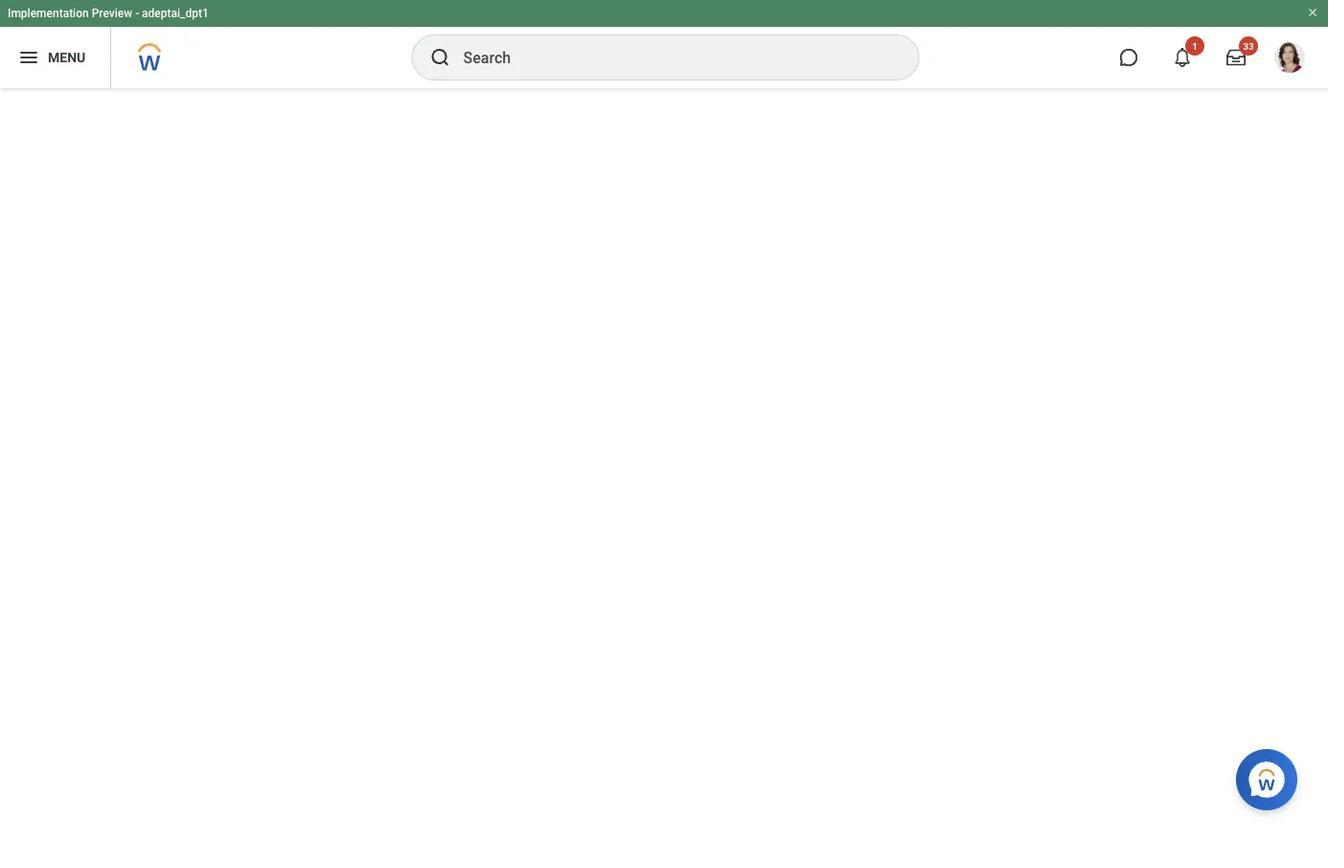 Task type: describe. For each thing, give the bounding box(es) containing it.
33
[[1243, 40, 1254, 52]]

menu banner
[[0, 0, 1328, 88]]

implementation
[[8, 7, 89, 20]]

33 button
[[1215, 36, 1258, 79]]

menu button
[[0, 27, 110, 88]]

menu
[[48, 49, 86, 65]]

1 button
[[1161, 36, 1205, 79]]

implementation preview -   adeptai_dpt1
[[8, 7, 209, 20]]

notifications large image
[[1173, 48, 1192, 67]]

justify image
[[17, 46, 40, 69]]

inbox large image
[[1227, 48, 1246, 67]]

profile logan mcneil image
[[1275, 42, 1305, 77]]



Task type: locate. For each thing, give the bounding box(es) containing it.
1
[[1192, 40, 1198, 52]]

search image
[[429, 46, 452, 69]]

-
[[135, 7, 139, 20]]

preview
[[92, 7, 132, 20]]

adeptai_dpt1
[[142, 7, 209, 20]]

close environment banner image
[[1307, 7, 1319, 18]]

Search Workday  search field
[[463, 36, 879, 79]]



Task type: vqa. For each thing, say whether or not it's contained in the screenshot.
search icon
yes



